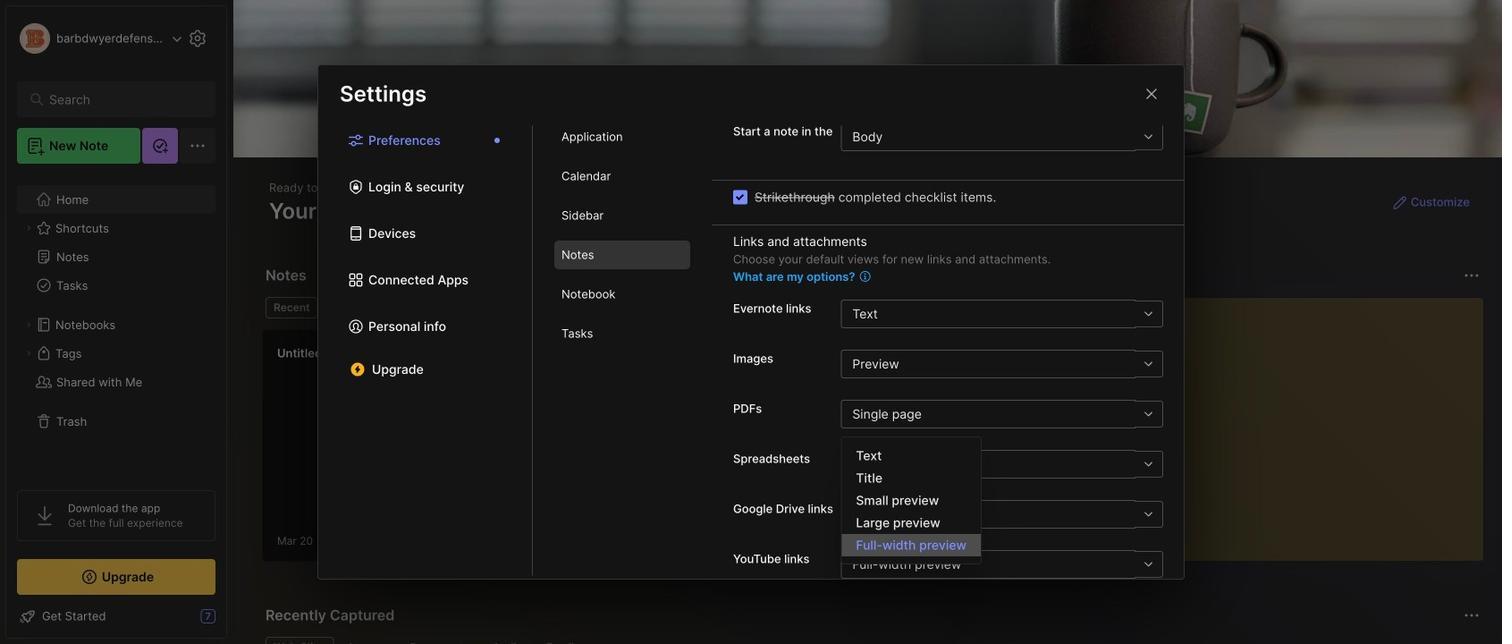 Task type: locate. For each thing, give the bounding box(es) containing it.
Start a new note in the body or title. field
[[841, 122, 1164, 151]]

tab list
[[318, 122, 533, 576], [533, 122, 712, 576], [266, 297, 1063, 318], [266, 637, 1478, 644]]

Select50 checkbox
[[734, 190, 748, 204]]

tree
[[6, 174, 226, 474]]

expand notebooks image
[[23, 319, 34, 330]]

row group
[[262, 329, 584, 573]]

None search field
[[49, 89, 192, 110]]

Choose default view option for YouTube links field
[[841, 550, 1164, 579]]

none search field inside "main" element
[[49, 89, 192, 110]]

menu item
[[842, 534, 981, 556]]

Choose default view option for Evernote links field
[[841, 300, 1164, 328]]

settings image
[[187, 28, 208, 49]]

Choose default view option for Google Drive links field
[[841, 500, 1164, 529]]

tab
[[555, 122, 691, 151], [555, 162, 691, 190], [555, 201, 691, 230], [555, 240, 691, 269], [555, 280, 691, 308], [266, 297, 318, 318], [325, 297, 398, 318], [555, 319, 691, 348]]

Choose default view option for Images field
[[841, 350, 1164, 378]]

Choose default view option for PDFs field
[[841, 400, 1164, 428]]

main element
[[0, 0, 233, 644]]



Task type: vqa. For each thing, say whether or not it's contained in the screenshot.
1st More actions image from the bottom
no



Task type: describe. For each thing, give the bounding box(es) containing it.
expand tags image
[[23, 348, 34, 359]]

tree inside "main" element
[[6, 174, 226, 474]]

Start writing… text field
[[1107, 298, 1483, 547]]

Search text field
[[49, 91, 192, 108]]

close image
[[1141, 83, 1163, 105]]

Choose default view option for Spreadsheets field
[[841, 450, 1164, 478]]

dropdown list menu
[[842, 444, 981, 556]]



